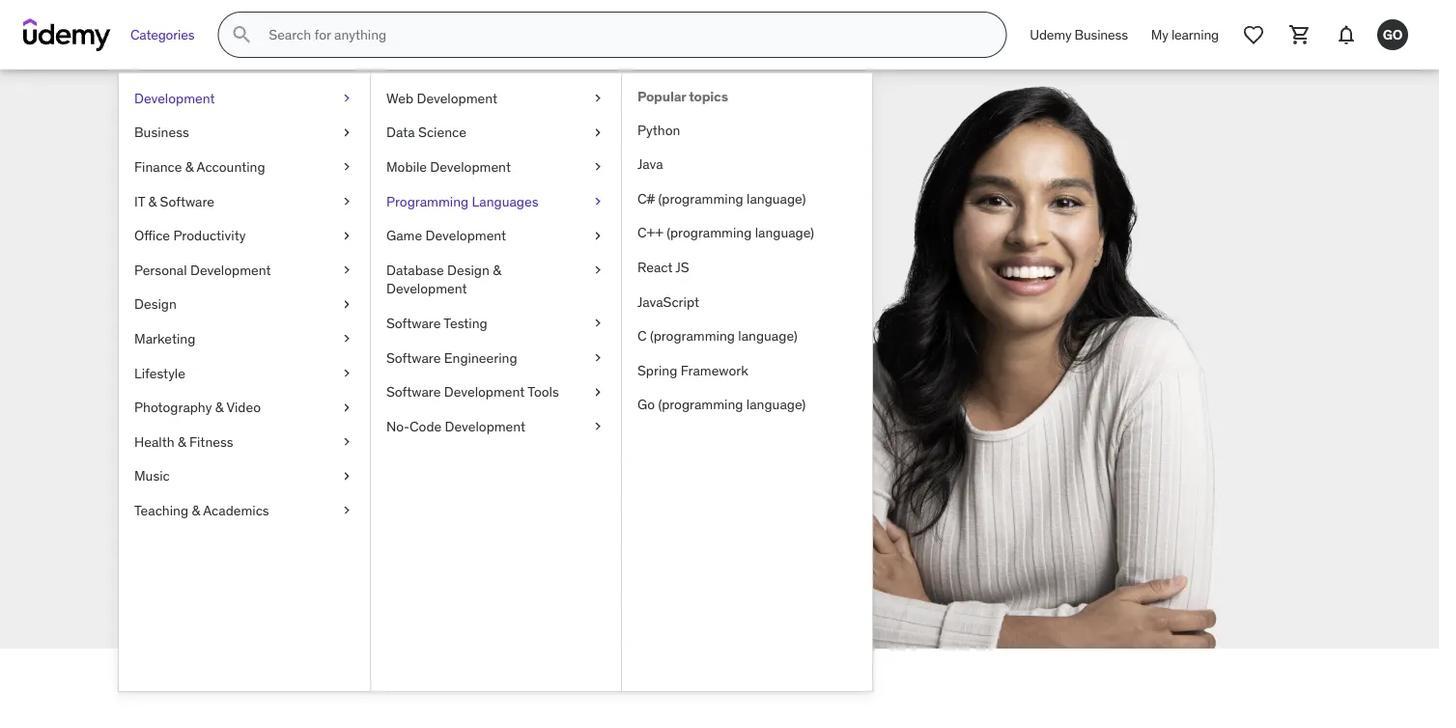 Task type: locate. For each thing, give the bounding box(es) containing it.
business up finance
[[134, 124, 189, 141]]

python
[[638, 121, 681, 138]]

xsmall image inside office productivity link
[[339, 226, 355, 245]]

including
[[196, 387, 270, 410]]

xsmall image for business
[[339, 123, 355, 142]]

software for software engineering
[[387, 349, 441, 366]]

software up "software engineering"
[[387, 315, 441, 332]]

it & software
[[134, 193, 215, 210]]

marketing link
[[119, 322, 370, 356]]

testing
[[444, 315, 488, 332]]

c++
[[638, 224, 664, 242]]

c++ (programming language)
[[638, 224, 815, 242]]

instructor
[[231, 361, 310, 384]]

software development tools link
[[371, 375, 621, 410]]

xsmall image for health & fitness
[[339, 433, 355, 452]]

game development
[[387, 227, 506, 244]]

xsmall image inside database design & development link
[[590, 261, 606, 280]]

teaching & academics
[[134, 502, 269, 519]]

1 vertical spatial design
[[134, 296, 177, 313]]

c#
[[638, 190, 655, 207]]

& right the teaching
[[192, 502, 200, 519]]

music link
[[119, 459, 370, 494]]

categories button
[[119, 12, 206, 58]]

xsmall image inside data science link
[[590, 123, 606, 142]]

0 horizontal spatial business
[[134, 124, 189, 141]]

xsmall image inside health & fitness link
[[339, 433, 355, 452]]

xsmall image inside design link
[[339, 295, 355, 314]]

mobile development
[[387, 158, 511, 176]]

c# (programming language) link
[[622, 182, 873, 216]]

shopping cart with 0 items image
[[1289, 23, 1312, 46]]

programming
[[387, 193, 469, 210]]

personal development
[[134, 261, 271, 279]]

0 vertical spatial business
[[1075, 26, 1128, 43]]

xsmall image inside lifestyle link
[[339, 364, 355, 383]]

database
[[387, 261, 444, 279]]

with
[[134, 295, 237, 355]]

udemy business
[[1030, 26, 1128, 43]]

software for software testing
[[387, 315, 441, 332]]

java link
[[622, 147, 873, 182]]

health & fitness
[[134, 433, 233, 451]]

& right it
[[148, 193, 157, 210]]

language) down java link
[[747, 190, 806, 207]]

design down personal
[[134, 296, 177, 313]]

software
[[160, 193, 215, 210], [387, 315, 441, 332], [387, 349, 441, 366], [387, 383, 441, 401]]

& inside it & software link
[[148, 193, 157, 210]]

1 horizontal spatial business
[[1075, 26, 1128, 43]]

design link
[[119, 288, 370, 322]]

xsmall image inside "personal development" link
[[339, 261, 355, 280]]

spring
[[638, 362, 678, 379]]

(programming inside go (programming language) link
[[658, 396, 744, 414]]

(programming for go
[[658, 396, 744, 414]]

xsmall image inside software development tools link
[[590, 383, 606, 402]]

your
[[275, 387, 310, 410]]

language)
[[747, 190, 806, 207], [755, 224, 815, 242], [739, 327, 798, 345], [747, 396, 806, 414]]

& inside database design & development
[[493, 261, 501, 279]]

xsmall image for personal development
[[339, 261, 355, 280]]

academics
[[203, 502, 269, 519]]

wishlist image
[[1243, 23, 1266, 46]]

1 vertical spatial business
[[134, 124, 189, 141]]

(programming
[[659, 190, 744, 207], [667, 224, 752, 242], [650, 327, 735, 345], [658, 396, 744, 414]]

no-code development link
[[371, 410, 621, 444]]

design down game development on the top left of the page
[[447, 261, 490, 279]]

(programming inside c++ (programming language) link
[[667, 224, 752, 242]]

(programming inside c# (programming language) link
[[659, 190, 744, 207]]

xsmall image
[[339, 89, 355, 108], [590, 158, 606, 177], [590, 192, 606, 211], [339, 226, 355, 245], [590, 226, 606, 245], [339, 261, 355, 280], [339, 295, 355, 314], [590, 349, 606, 368], [590, 383, 606, 402], [339, 398, 355, 417], [590, 417, 606, 436], [339, 467, 355, 486]]

xsmall image for software development tools
[[590, 383, 606, 402]]

and
[[315, 361, 345, 384]]

xsmall image inside finance & accounting link
[[339, 158, 355, 177]]

finance & accounting link
[[119, 150, 370, 184]]

& inside teaching & academics link
[[192, 502, 200, 519]]

language) down c# (programming language) link
[[755, 224, 815, 242]]

development down categories dropdown button
[[134, 89, 215, 107]]

health
[[134, 433, 174, 451]]

data
[[387, 124, 415, 141]]

& for academics
[[192, 502, 200, 519]]

business right udemy
[[1075, 26, 1128, 43]]

language) down javascript link
[[739, 327, 798, 345]]

become
[[134, 361, 202, 384]]

xsmall image inside teaching & academics link
[[339, 502, 355, 521]]

& for software
[[148, 193, 157, 210]]

(programming up the c++ (programming language)
[[659, 190, 744, 207]]

web
[[387, 89, 414, 107]]

own
[[315, 387, 348, 410]]

development down database
[[387, 280, 467, 298]]

0 vertical spatial design
[[447, 261, 490, 279]]

language) down the spring framework link
[[747, 396, 806, 414]]

(programming down c# (programming language)
[[667, 224, 752, 242]]

xsmall image for design
[[339, 295, 355, 314]]

xsmall image for software engineering
[[590, 349, 606, 368]]

xsmall image for software testing
[[590, 314, 606, 333]]

c
[[638, 327, 647, 345]]

xsmall image inside the marketing link
[[339, 330, 355, 349]]

xsmall image inside programming languages link
[[590, 192, 606, 211]]

software testing link
[[371, 306, 621, 341]]

0 horizontal spatial design
[[134, 296, 177, 313]]

development up programming languages in the top left of the page
[[430, 158, 511, 176]]

xsmall image inside game development link
[[590, 226, 606, 245]]

software up the office productivity
[[160, 193, 215, 210]]

1 horizontal spatial design
[[447, 261, 490, 279]]

software engineering link
[[371, 341, 621, 375]]

submit search image
[[230, 23, 253, 46]]

—
[[175, 387, 191, 410]]

xsmall image inside development link
[[339, 89, 355, 108]]

language) for c (programming language)
[[739, 327, 798, 345]]

& inside photography & video link
[[215, 399, 224, 416]]

udemy
[[1030, 26, 1072, 43]]

js
[[676, 259, 690, 276]]

mobile development link
[[371, 150, 621, 184]]

xsmall image
[[590, 89, 606, 108], [339, 123, 355, 142], [590, 123, 606, 142], [339, 158, 355, 177], [339, 192, 355, 211], [590, 261, 606, 280], [590, 314, 606, 333], [339, 330, 355, 349], [339, 364, 355, 383], [339, 433, 355, 452], [339, 502, 355, 521]]

xsmall image for photography & video
[[339, 398, 355, 417]]

lives
[[134, 387, 171, 410]]

xsmall image for marketing
[[339, 330, 355, 349]]

it
[[134, 193, 145, 210]]

(programming inside c (programming language) link
[[650, 327, 735, 345]]

xsmall image for lifestyle
[[339, 364, 355, 383]]

xsmall image inside the web development link
[[590, 89, 606, 108]]

(programming for c
[[650, 327, 735, 345]]

& down game development link
[[493, 261, 501, 279]]

development down office productivity link
[[190, 261, 271, 279]]

video
[[227, 399, 261, 416]]

& inside health & fitness link
[[178, 433, 186, 451]]

& inside finance & accounting link
[[185, 158, 194, 176]]

programming languages link
[[371, 184, 621, 219]]

lifestyle
[[134, 365, 185, 382]]

& right finance
[[185, 158, 194, 176]]

software engineering
[[387, 349, 517, 366]]

(programming up spring framework
[[650, 327, 735, 345]]

xsmall image inside no-code development link
[[590, 417, 606, 436]]

xsmall image inside it & software link
[[339, 192, 355, 211]]

xsmall image inside the mobile development link
[[590, 158, 606, 177]]

(programming down spring framework
[[658, 396, 744, 414]]

business inside 'link'
[[134, 124, 189, 141]]

xsmall image inside photography & video link
[[339, 398, 355, 417]]

us
[[245, 295, 298, 355]]

& left video
[[215, 399, 224, 416]]

finance & accounting
[[134, 158, 265, 176]]

software down software testing
[[387, 349, 441, 366]]

xsmall image inside business 'link'
[[339, 123, 355, 142]]

xsmall image for finance & accounting
[[339, 158, 355, 177]]

xsmall image for office productivity
[[339, 226, 355, 245]]

xsmall image inside software engineering link
[[590, 349, 606, 368]]

teach
[[276, 242, 401, 302]]

software up code
[[387, 383, 441, 401]]

xsmall image inside music "link"
[[339, 467, 355, 486]]

javascript link
[[622, 285, 873, 319]]

(programming for c++
[[667, 224, 752, 242]]

& right health
[[178, 433, 186, 451]]

react
[[638, 259, 673, 276]]

xsmall image inside software testing link
[[590, 314, 606, 333]]

xsmall image for game development
[[590, 226, 606, 245]]

& for fitness
[[178, 433, 186, 451]]

design inside database design & development
[[447, 261, 490, 279]]



Task type: describe. For each thing, give the bounding box(es) containing it.
programming languages
[[387, 193, 539, 210]]

c++ (programming language) link
[[622, 216, 873, 250]]

go link
[[1370, 12, 1417, 58]]

software development tools
[[387, 383, 559, 401]]

an
[[207, 361, 227, 384]]

my
[[1152, 26, 1169, 43]]

programming languages element
[[621, 73, 873, 692]]

xsmall image for web development
[[590, 89, 606, 108]]

development down software development tools link
[[445, 418, 526, 435]]

database design & development link
[[371, 253, 621, 306]]

notifications image
[[1335, 23, 1359, 46]]

spring framework
[[638, 362, 749, 379]]

learning
[[1172, 26, 1219, 43]]

tools
[[528, 383, 559, 401]]

accounting
[[197, 158, 265, 176]]

udemy image
[[23, 18, 111, 51]]

language) for go (programming language)
[[747, 396, 806, 414]]

photography
[[134, 399, 212, 416]]

popular
[[638, 88, 686, 105]]

language) for c# (programming language)
[[747, 190, 806, 207]]

lifestyle link
[[119, 356, 370, 391]]

c (programming language)
[[638, 327, 798, 345]]

python link
[[622, 113, 873, 147]]

c (programming language) link
[[622, 319, 873, 354]]

database design & development
[[387, 261, 501, 298]]

(programming for c#
[[659, 190, 744, 207]]

marketing
[[134, 330, 196, 348]]

go
[[1383, 26, 1403, 43]]

data science link
[[371, 116, 621, 150]]

web development
[[387, 89, 498, 107]]

teaching
[[134, 502, 189, 519]]

office productivity
[[134, 227, 246, 244]]

xsmall image for teaching & academics
[[339, 502, 355, 521]]

spring framework link
[[622, 354, 873, 388]]

office productivity link
[[119, 219, 370, 253]]

go (programming language)
[[638, 396, 806, 414]]

my learning
[[1152, 26, 1219, 43]]

xsmall image for no-code development
[[590, 417, 606, 436]]

finance
[[134, 158, 182, 176]]

framework
[[681, 362, 749, 379]]

web development link
[[371, 81, 621, 116]]

mobile
[[387, 158, 427, 176]]

language) for c++ (programming language)
[[755, 224, 815, 242]]

udemy business link
[[1019, 12, 1140, 58]]

development up science
[[417, 89, 498, 107]]

engineering
[[444, 349, 517, 366]]

office
[[134, 227, 170, 244]]

science
[[418, 124, 467, 141]]

xsmall image for mobile development
[[590, 158, 606, 177]]

categories
[[130, 26, 195, 43]]

game development link
[[371, 219, 621, 253]]

change
[[350, 361, 410, 384]]

personal
[[134, 261, 187, 279]]

software for software development tools
[[387, 383, 441, 401]]

xsmall image for development
[[339, 89, 355, 108]]

no-code development
[[387, 418, 526, 435]]

go
[[638, 396, 655, 414]]

health & fitness link
[[119, 425, 370, 459]]

xsmall image for it & software
[[339, 192, 355, 211]]

react js
[[638, 259, 690, 276]]

development inside database design & development
[[387, 280, 467, 298]]

come
[[134, 242, 267, 302]]

c# (programming language)
[[638, 190, 806, 207]]

productivity
[[173, 227, 246, 244]]

business link
[[119, 116, 370, 150]]

development down 'engineering'
[[444, 383, 525, 401]]

xsmall image for programming languages
[[590, 192, 606, 211]]

languages
[[472, 193, 539, 210]]

my learning link
[[1140, 12, 1231, 58]]

xsmall image for database design & development
[[590, 261, 606, 280]]

software testing
[[387, 315, 488, 332]]

& for accounting
[[185, 158, 194, 176]]

go (programming language) link
[[622, 388, 873, 422]]

data science
[[387, 124, 467, 141]]

no-
[[387, 418, 410, 435]]

come teach with us become an instructor and change lives — including your own
[[134, 242, 410, 410]]

topics
[[689, 88, 728, 105]]

personal development link
[[119, 253, 370, 288]]

game
[[387, 227, 422, 244]]

photography & video
[[134, 399, 261, 416]]

photography & video link
[[119, 391, 370, 425]]

javascript
[[638, 293, 700, 310]]

popular topics
[[638, 88, 728, 105]]

music
[[134, 468, 170, 485]]

xsmall image for music
[[339, 467, 355, 486]]

java
[[638, 155, 663, 173]]

xsmall image for data science
[[590, 123, 606, 142]]

development link
[[119, 81, 370, 116]]

code
[[410, 418, 442, 435]]

fitness
[[189, 433, 233, 451]]

Search for anything text field
[[265, 18, 983, 51]]

development down programming languages in the top left of the page
[[426, 227, 506, 244]]

teaching & academics link
[[119, 494, 370, 528]]

& for video
[[215, 399, 224, 416]]



Task type: vqa. For each thing, say whether or not it's contained in the screenshot.
React JS link
yes



